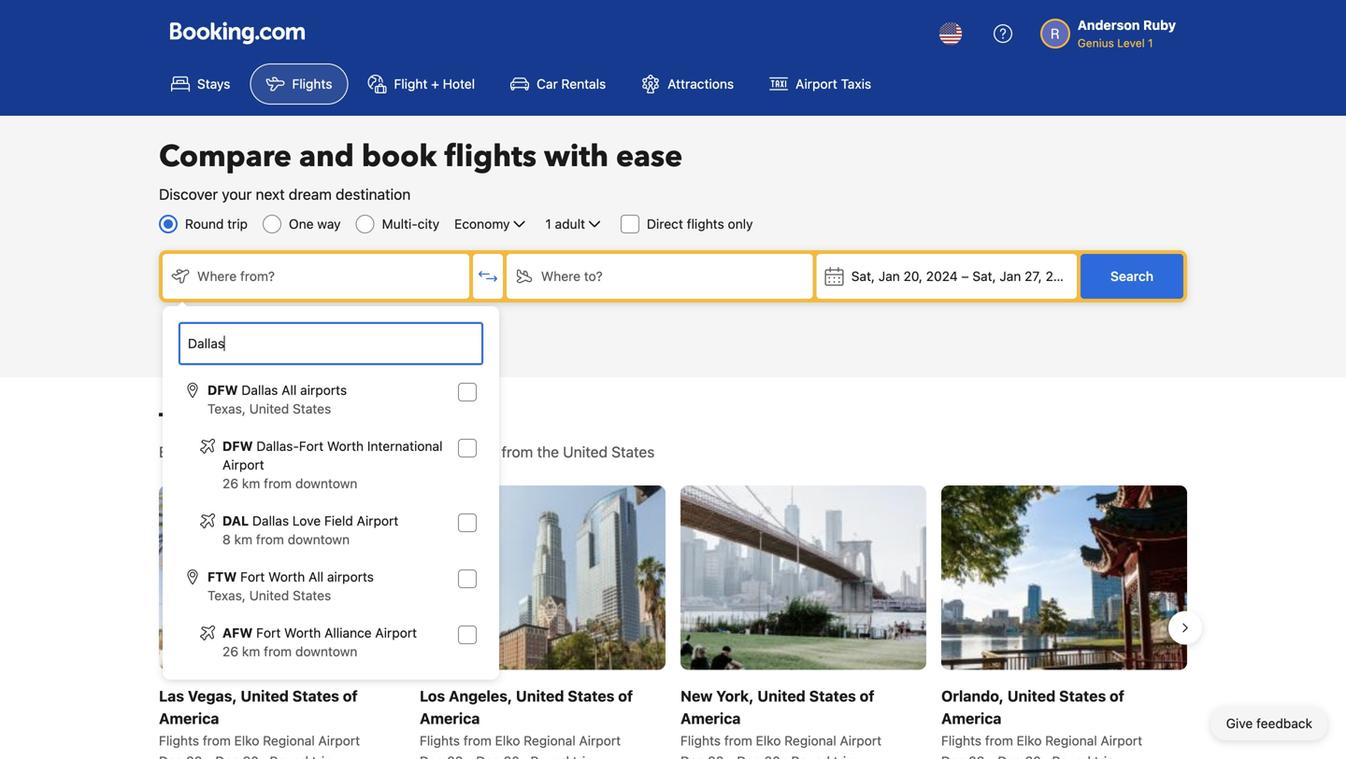 Task type: vqa. For each thing, say whether or not it's contained in the screenshot.


Task type: describe. For each thing, give the bounding box(es) containing it.
los angeles, united states of america image
[[420, 486, 666, 670]]

ftw fort worth all airports texas, united states
[[208, 570, 374, 604]]

dallas-
[[256, 439, 299, 454]]

genius
[[1078, 36, 1114, 50]]

cities
[[261, 407, 318, 438]]

27,
[[1025, 269, 1042, 284]]

where to? button
[[506, 254, 813, 299]]

give
[[1226, 716, 1253, 732]]

and
[[299, 136, 354, 177]]

airport taxis link
[[754, 64, 887, 105]]

angeles,
[[449, 688, 512, 706]]

airport taxis
[[796, 76, 871, 92]]

united inside new york, united states of america flights from elko regional airport
[[757, 688, 806, 706]]

all inside dfw dallas all airports texas, united states
[[282, 383, 297, 398]]

from inside the orlando, united states of america flights from elko regional airport
[[985, 734, 1013, 749]]

dal dallas love field airport 8 km from downtown
[[222, 514, 398, 548]]

dfw for dfw
[[222, 439, 253, 454]]

26 km from downtown
[[222, 476, 357, 492]]

search button
[[1081, 254, 1183, 299]]

trending
[[159, 407, 256, 438]]

states inside the orlando, united states of america flights from elko regional airport
[[1059, 688, 1106, 706]]

elko for york,
[[756, 734, 781, 749]]

america for york,
[[680, 710, 741, 728]]

dal
[[222, 514, 249, 529]]

round trip
[[185, 216, 248, 232]]

–
[[961, 269, 969, 284]]

km for dal
[[234, 532, 252, 548]]

ruby
[[1143, 17, 1176, 33]]

alliance
[[324, 626, 372, 641]]

field
[[324, 514, 353, 529]]

from inside the dal dallas love field airport 8 km from downtown
[[256, 532, 284, 548]]

car
[[537, 76, 558, 92]]

fort for ftw
[[240, 570, 265, 585]]

1 jan from the left
[[878, 269, 900, 284]]

1 inside anderson ruby genius level 1
[[1148, 36, 1153, 50]]

city
[[418, 216, 439, 232]]

trending cities book flights to a destination popular with travelers from the united states
[[159, 407, 655, 461]]

popular
[[351, 444, 403, 461]]

adult
[[555, 216, 585, 232]]

to?
[[584, 269, 603, 284]]

states inside trending cities book flights to a destination popular with travelers from the united states
[[611, 444, 655, 461]]

las vegas, united states of america image
[[159, 486, 405, 670]]

ease
[[616, 136, 683, 177]]

from inside trending cities book flights to a destination popular with travelers from the united states
[[502, 444, 533, 461]]

+
[[431, 76, 439, 92]]

flights link
[[250, 64, 348, 105]]

compare and book flights with ease discover your next dream destination
[[159, 136, 683, 203]]

flights for las vegas, united states of america
[[159, 734, 199, 749]]

orlando, united states of america image
[[941, 486, 1187, 670]]

united inside ftw fort worth all airports texas, united states
[[249, 588, 289, 604]]

from inside los angeles, united states of america flights from elko regional airport
[[463, 734, 492, 749]]

dallas-fort worth international airport
[[222, 439, 443, 473]]

united inside dfw dallas all airports texas, united states
[[249, 401, 289, 417]]

2 sat, from the left
[[972, 269, 996, 284]]

flights up "and" at the top left of page
[[292, 76, 332, 92]]

from inside las vegas, united states of america flights from elko regional airport
[[203, 734, 231, 749]]

trip
[[227, 216, 248, 232]]

united inside las vegas, united states of america flights from elko regional airport
[[241, 688, 289, 706]]

america for angeles,
[[420, 710, 480, 728]]

elko for angeles,
[[495, 734, 520, 749]]

from down "a"
[[264, 476, 292, 492]]

anderson ruby genius level 1
[[1078, 17, 1176, 50]]

worth for all
[[268, 570, 305, 585]]

from inside new york, united states of america flights from elko regional airport
[[724, 734, 752, 749]]

downtown for love
[[288, 532, 350, 548]]

region containing las vegas, united states of america
[[144, 479, 1202, 760]]

airports inside dfw dallas all airports texas, united states
[[300, 383, 347, 398]]

where to?
[[541, 269, 603, 284]]

26 inside "afw fort worth alliance airport 26 km from downtown"
[[222, 645, 238, 660]]

afw
[[222, 626, 253, 641]]

los
[[420, 688, 445, 706]]

airport inside los angeles, united states of america flights from elko regional airport
[[579, 734, 621, 749]]

dfw dallas all airports texas, united states
[[208, 383, 347, 417]]

sat, jan 20, 2024 – sat, jan 27, 2024 button
[[817, 254, 1077, 299]]

flight + hotel link
[[352, 64, 491, 105]]

compare
[[159, 136, 292, 177]]

elko inside the orlando, united states of america flights from elko regional airport
[[1017, 734, 1042, 749]]

1 2024 from the left
[[926, 269, 958, 284]]

stays
[[197, 76, 230, 92]]

airport inside "afw fort worth alliance airport 26 km from downtown"
[[375, 626, 417, 641]]

flights for los angeles, united states of america
[[420, 734, 460, 749]]

las vegas, united states of america flights from elko regional airport
[[159, 688, 360, 749]]

car rentals link
[[495, 64, 622, 105]]

worth for alliance
[[284, 626, 321, 641]]

anderson
[[1078, 17, 1140, 33]]

flight
[[394, 76, 428, 92]]

way
[[317, 216, 341, 232]]

multi-city
[[382, 216, 439, 232]]

where for where from?
[[197, 269, 237, 284]]

airports inside ftw fort worth all airports texas, united states
[[327, 570, 374, 585]]

new york, united states of america image
[[680, 486, 926, 670]]

afw fort worth alliance airport 26 km from downtown
[[222, 626, 417, 660]]

sat, jan 20, 2024 – sat, jan 27, 2024
[[851, 269, 1077, 284]]

ftw
[[208, 570, 237, 585]]

flight + hotel
[[394, 76, 475, 92]]

one way
[[289, 216, 341, 232]]

where from?
[[197, 269, 275, 284]]

8
[[222, 532, 231, 548]]

love
[[292, 514, 321, 529]]

airport inside dallas-fort worth international airport
[[222, 458, 264, 473]]

direct
[[647, 216, 683, 232]]

new
[[680, 688, 713, 706]]

states inside dfw dallas all airports texas, united states
[[293, 401, 331, 417]]

airport inside the orlando, united states of america flights from elko regional airport
[[1101, 734, 1142, 749]]

book
[[159, 444, 193, 461]]

your
[[222, 186, 252, 203]]

only
[[728, 216, 753, 232]]

states inside new york, united states of america flights from elko regional airport
[[809, 688, 856, 706]]

1 inside popup button
[[545, 216, 551, 232]]

travelers
[[439, 444, 498, 461]]

international
[[367, 439, 443, 454]]

rentals
[[561, 76, 606, 92]]

airport inside new york, united states of america flights from elko regional airport
[[840, 734, 882, 749]]

orlando, united states of america flights from elko regional airport
[[941, 688, 1142, 749]]

car rentals
[[537, 76, 606, 92]]

where from? button
[[163, 254, 469, 299]]

america for vegas,
[[159, 710, 219, 728]]



Task type: locate. For each thing, give the bounding box(es) containing it.
km for afw
[[242, 645, 260, 660]]

of for las vegas, united states of america
[[343, 688, 358, 706]]

0 vertical spatial worth
[[327, 439, 364, 454]]

multi-
[[382, 216, 418, 232]]

hotel
[[443, 76, 475, 92]]

sat,
[[851, 269, 875, 284], [972, 269, 996, 284]]

0 horizontal spatial 2024
[[926, 269, 958, 284]]

flights inside las vegas, united states of america flights from elko regional airport
[[159, 734, 199, 749]]

km
[[242, 476, 260, 492], [234, 532, 252, 548], [242, 645, 260, 660]]

2 2024 from the left
[[1046, 269, 1077, 284]]

3 america from the left
[[680, 710, 741, 728]]

airports up cities
[[300, 383, 347, 398]]

all
[[282, 383, 297, 398], [309, 570, 324, 585]]

of
[[343, 688, 358, 706], [618, 688, 633, 706], [860, 688, 874, 706], [1110, 688, 1124, 706]]

fort right ftw
[[240, 570, 265, 585]]

1 horizontal spatial sat,
[[972, 269, 996, 284]]

2 vertical spatial worth
[[284, 626, 321, 641]]

fort
[[299, 439, 324, 454], [240, 570, 265, 585], [256, 626, 281, 641]]

2024
[[926, 269, 958, 284], [1046, 269, 1077, 284]]

worth inside ftw fort worth all airports texas, united states
[[268, 570, 305, 585]]

region
[[144, 479, 1202, 760]]

flights inside the orlando, united states of america flights from elko regional airport
[[941, 734, 981, 749]]

america down las
[[159, 710, 219, 728]]

1 horizontal spatial 1
[[1148, 36, 1153, 50]]

1 vertical spatial airports
[[327, 570, 374, 585]]

1 right level
[[1148, 36, 1153, 50]]

destination inside compare and book flights with ease discover your next dream destination
[[336, 186, 411, 203]]

united up the dallas-
[[249, 401, 289, 417]]

york,
[[716, 688, 754, 706]]

dallas for dallas
[[241, 383, 278, 398]]

2024 left the – at the top of page
[[926, 269, 958, 284]]

from down york,
[[724, 734, 752, 749]]

stays link
[[155, 64, 246, 105]]

worth left international
[[327, 439, 364, 454]]

3 regional from the left
[[784, 734, 836, 749]]

dfw
[[208, 383, 238, 398], [222, 439, 253, 454]]

jan left 27,
[[1000, 269, 1021, 284]]

from left the
[[502, 444, 533, 461]]

of inside las vegas, united states of america flights from elko regional airport
[[343, 688, 358, 706]]

book
[[362, 136, 437, 177]]

from down vegas,
[[203, 734, 231, 749]]

1 vertical spatial downtown
[[288, 532, 350, 548]]

where for where to?
[[541, 269, 580, 284]]

search
[[1110, 269, 1154, 284]]

texas, inside dfw dallas all airports texas, united states
[[208, 401, 246, 417]]

2 jan from the left
[[1000, 269, 1021, 284]]

0 vertical spatial all
[[282, 383, 297, 398]]

worth left alliance
[[284, 626, 321, 641]]

airport inside las vegas, united states of america flights from elko regional airport
[[318, 734, 360, 749]]

0 horizontal spatial sat,
[[851, 269, 875, 284]]

destination up multi-
[[336, 186, 411, 203]]

2 texas, from the top
[[208, 588, 246, 604]]

dfw left "a"
[[222, 439, 253, 454]]

where left to?
[[541, 269, 580, 284]]

flights inside compare and book flights with ease discover your next dream destination
[[444, 136, 537, 177]]

1 adult
[[545, 216, 585, 232]]

km down to
[[242, 476, 260, 492]]

america down los
[[420, 710, 480, 728]]

flights down los
[[420, 734, 460, 749]]

flights up economy
[[444, 136, 537, 177]]

1 vertical spatial flights
[[687, 216, 724, 232]]

press enter to select airport, and then press spacebar to add another airport element
[[178, 374, 484, 725]]

economy
[[454, 216, 510, 232]]

with inside trending cities book flights to a destination popular with travelers from the united states
[[407, 444, 435, 461]]

america down the new
[[680, 710, 741, 728]]

4 regional from the left
[[1045, 734, 1097, 749]]

direct flights only
[[647, 216, 753, 232]]

0 vertical spatial texas,
[[208, 401, 246, 417]]

america inside los angeles, united states of america flights from elko regional airport
[[420, 710, 480, 728]]

jan left 20,
[[878, 269, 900, 284]]

all down the dal dallas love field airport 8 km from downtown
[[309, 570, 324, 585]]

elko
[[234, 734, 259, 749], [495, 734, 520, 749], [756, 734, 781, 749], [1017, 734, 1042, 749]]

1 vertical spatial dfw
[[222, 439, 253, 454]]

0 vertical spatial downtown
[[295, 476, 357, 492]]

1 adult button
[[544, 213, 606, 236]]

the
[[537, 444, 559, 461]]

0 horizontal spatial jan
[[878, 269, 900, 284]]

regional inside los angeles, united states of america flights from elko regional airport
[[524, 734, 575, 749]]

of for los angeles, united states of america
[[618, 688, 633, 706]]

united right york,
[[757, 688, 806, 706]]

0 vertical spatial airports
[[300, 383, 347, 398]]

1 horizontal spatial all
[[309, 570, 324, 585]]

1 america from the left
[[159, 710, 219, 728]]

united
[[249, 401, 289, 417], [563, 444, 608, 461], [249, 588, 289, 604], [241, 688, 289, 706], [516, 688, 564, 706], [757, 688, 806, 706], [1007, 688, 1056, 706]]

las
[[159, 688, 184, 706]]

worth inside "afw fort worth alliance airport 26 km from downtown"
[[284, 626, 321, 641]]

dallas up cities
[[241, 383, 278, 398]]

feedback
[[1256, 716, 1312, 732]]

dallas inside dfw dallas all airports texas, united states
[[241, 383, 278, 398]]

with right "popular"
[[407, 444, 435, 461]]

united inside los angeles, united states of america flights from elko regional airport
[[516, 688, 564, 706]]

texas, down ftw
[[208, 588, 246, 604]]

with up "1 adult" popup button
[[544, 136, 609, 177]]

2 of from the left
[[618, 688, 633, 706]]

dallas inside the dal dallas love field airport 8 km from downtown
[[252, 514, 289, 529]]

states inside los angeles, united states of america flights from elko regional airport
[[568, 688, 615, 706]]

2 where from the left
[[541, 269, 580, 284]]

regional inside new york, united states of america flights from elko regional airport
[[784, 734, 836, 749]]

with inside compare and book flights with ease discover your next dream destination
[[544, 136, 609, 177]]

airport
[[796, 76, 837, 92], [222, 458, 264, 473], [357, 514, 398, 529], [375, 626, 417, 641], [318, 734, 360, 749], [579, 734, 621, 749], [840, 734, 882, 749], [1101, 734, 1142, 749]]

flights down las
[[159, 734, 199, 749]]

attractions link
[[626, 64, 750, 105]]

0 vertical spatial flights
[[444, 136, 537, 177]]

1 elko from the left
[[234, 734, 259, 749]]

0 vertical spatial fort
[[299, 439, 324, 454]]

1 vertical spatial 26
[[222, 645, 238, 660]]

26 down the afw
[[222, 645, 238, 660]]

flights left only
[[687, 216, 724, 232]]

dfw up trending
[[208, 383, 238, 398]]

from down orlando,
[[985, 734, 1013, 749]]

4 of from the left
[[1110, 688, 1124, 706]]

regional inside las vegas, united states of america flights from elko regional airport
[[263, 734, 315, 749]]

to
[[243, 444, 257, 461]]

elko inside los angeles, united states of america flights from elko regional airport
[[495, 734, 520, 749]]

airport inside the dal dallas love field airport 8 km from downtown
[[357, 514, 398, 529]]

give feedback button
[[1211, 708, 1327, 741]]

0 vertical spatial destination
[[336, 186, 411, 203]]

0 horizontal spatial flights
[[197, 444, 239, 461]]

1 vertical spatial km
[[234, 532, 252, 548]]

1 of from the left
[[343, 688, 358, 706]]

downtown down love
[[288, 532, 350, 548]]

1 left adult on the left of the page
[[545, 216, 551, 232]]

0 vertical spatial with
[[544, 136, 609, 177]]

0 horizontal spatial all
[[282, 383, 297, 398]]

flights left to
[[197, 444, 239, 461]]

1 vertical spatial texas,
[[208, 588, 246, 604]]

regional
[[263, 734, 315, 749], [524, 734, 575, 749], [784, 734, 836, 749], [1045, 734, 1097, 749]]

0 vertical spatial 1
[[1148, 36, 1153, 50]]

20,
[[903, 269, 923, 284]]

all inside ftw fort worth all airports texas, united states
[[309, 570, 324, 585]]

airports up alliance
[[327, 570, 374, 585]]

fort for afw
[[256, 626, 281, 641]]

1 26 from the top
[[222, 476, 238, 492]]

fort down cities
[[299, 439, 324, 454]]

flights for cities
[[197, 444, 239, 461]]

of for new york, united states of america
[[860, 688, 874, 706]]

united right vegas,
[[241, 688, 289, 706]]

from down angeles,
[[463, 734, 492, 749]]

worth inside dallas-fort worth international airport
[[327, 439, 364, 454]]

0 horizontal spatial where
[[197, 269, 237, 284]]

all up cities
[[282, 383, 297, 398]]

attractions
[[668, 76, 734, 92]]

26 up dal
[[222, 476, 238, 492]]

km inside "afw fort worth alliance airport 26 km from downtown"
[[242, 645, 260, 660]]

where left from?
[[197, 269, 237, 284]]

2 horizontal spatial flights
[[687, 216, 724, 232]]

from inside "afw fort worth alliance airport 26 km from downtown"
[[264, 645, 292, 660]]

2 america from the left
[[420, 710, 480, 728]]

fort right the afw
[[256, 626, 281, 641]]

1 horizontal spatial flights
[[444, 136, 537, 177]]

states inside las vegas, united states of america flights from elko regional airport
[[292, 688, 339, 706]]

1 texas, from the top
[[208, 401, 246, 417]]

one
[[289, 216, 314, 232]]

from
[[502, 444, 533, 461], [264, 476, 292, 492], [256, 532, 284, 548], [264, 645, 292, 660], [203, 734, 231, 749], [463, 734, 492, 749], [724, 734, 752, 749], [985, 734, 1013, 749]]

destination down cities
[[272, 444, 348, 461]]

flights inside los angeles, united states of america flights from elko regional airport
[[420, 734, 460, 749]]

texas, inside ftw fort worth all airports texas, united states
[[208, 588, 246, 604]]

next
[[256, 186, 285, 203]]

regional for york,
[[784, 734, 836, 749]]

flights inside trending cities book flights to a destination popular with travelers from the united states
[[197, 444, 239, 461]]

2 vertical spatial km
[[242, 645, 260, 660]]

0 horizontal spatial 1
[[545, 216, 551, 232]]

downtown for worth
[[295, 645, 357, 660]]

texas,
[[208, 401, 246, 417], [208, 588, 246, 604]]

elko inside new york, united states of america flights from elko regional airport
[[756, 734, 781, 749]]

2 vertical spatial fort
[[256, 626, 281, 641]]

jan
[[878, 269, 900, 284], [1000, 269, 1021, 284]]

3 elko from the left
[[756, 734, 781, 749]]

united right the
[[563, 444, 608, 461]]

with
[[544, 136, 609, 177], [407, 444, 435, 461]]

of inside los angeles, united states of america flights from elko regional airport
[[618, 688, 633, 706]]

0 vertical spatial 26
[[222, 476, 238, 492]]

1 vertical spatial all
[[309, 570, 324, 585]]

2 vertical spatial flights
[[197, 444, 239, 461]]

fort inside ftw fort worth all airports texas, united states
[[240, 570, 265, 585]]

america inside new york, united states of america flights from elko regional airport
[[680, 710, 741, 728]]

sat, left 20,
[[851, 269, 875, 284]]

fort inside dallas-fort worth international airport
[[299, 439, 324, 454]]

km right the 8 on the left bottom of page
[[234, 532, 252, 548]]

united up the afw
[[249, 588, 289, 604]]

fort inside "afw fort worth alliance airport 26 km from downtown"
[[256, 626, 281, 641]]

united right angeles,
[[516, 688, 564, 706]]

fort for dallas-
[[299, 439, 324, 454]]

1 vertical spatial fort
[[240, 570, 265, 585]]

a
[[261, 444, 269, 461]]

from?
[[240, 269, 275, 284]]

vegas,
[[188, 688, 237, 706]]

flights for and
[[444, 136, 537, 177]]

1 vertical spatial dallas
[[252, 514, 289, 529]]

worth
[[327, 439, 364, 454], [268, 570, 305, 585], [284, 626, 321, 641]]

2 26 from the top
[[222, 645, 238, 660]]

texas, up to
[[208, 401, 246, 417]]

downtown inside the dal dallas love field airport 8 km from downtown
[[288, 532, 350, 548]]

regional inside the orlando, united states of america flights from elko regional airport
[[1045, 734, 1097, 749]]

1 where from the left
[[197, 269, 237, 284]]

dfw inside dfw dallas all airports texas, united states
[[208, 383, 238, 398]]

states inside ftw fort worth all airports texas, united states
[[293, 588, 331, 604]]

sat, right the – at the top of page
[[972, 269, 996, 284]]

of inside the orlando, united states of america flights from elko regional airport
[[1110, 688, 1124, 706]]

worth for international
[[327, 439, 364, 454]]

1 regional from the left
[[263, 734, 315, 749]]

1
[[1148, 36, 1153, 50], [545, 216, 551, 232]]

america inside the orlando, united states of america flights from elko regional airport
[[941, 710, 1002, 728]]

flights down the new
[[680, 734, 721, 749]]

united right orlando,
[[1007, 688, 1056, 706]]

2 elko from the left
[[495, 734, 520, 749]]

1 horizontal spatial with
[[544, 136, 609, 177]]

Airport or city text field
[[186, 334, 476, 354]]

4 elko from the left
[[1017, 734, 1042, 749]]

1 sat, from the left
[[851, 269, 875, 284]]

orlando,
[[941, 688, 1004, 706]]

km down the afw
[[242, 645, 260, 660]]

dallas for dallas love field airport
[[252, 514, 289, 529]]

3 of from the left
[[860, 688, 874, 706]]

downtown down alliance
[[295, 645, 357, 660]]

dallas right dal
[[252, 514, 289, 529]]

1 vertical spatial destination
[[272, 444, 348, 461]]

los angeles, united states of america flights from elko regional airport
[[420, 688, 633, 749]]

2 regional from the left
[[524, 734, 575, 749]]

km inside the dal dallas love field airport 8 km from downtown
[[234, 532, 252, 548]]

united inside trending cities book flights to a destination popular with travelers from the united states
[[563, 444, 608, 461]]

0 vertical spatial km
[[242, 476, 260, 492]]

booking.com logo image
[[170, 22, 305, 44], [170, 22, 305, 44]]

1 horizontal spatial 2024
[[1046, 269, 1077, 284]]

1 vertical spatial with
[[407, 444, 435, 461]]

flights down orlando,
[[941, 734, 981, 749]]

2024 right 27,
[[1046, 269, 1077, 284]]

elko inside las vegas, united states of america flights from elko regional airport
[[234, 734, 259, 749]]

america inside las vegas, united states of america flights from elko regional airport
[[159, 710, 219, 728]]

downtown inside "afw fort worth alliance airport 26 km from downtown"
[[295, 645, 357, 660]]

2 vertical spatial downtown
[[295, 645, 357, 660]]

4 america from the left
[[941, 710, 1002, 728]]

destination inside trending cities book flights to a destination popular with travelers from the united states
[[272, 444, 348, 461]]

from down ftw fort worth all airports texas, united states
[[264, 645, 292, 660]]

downtown down dallas-fort worth international airport
[[295, 476, 357, 492]]

america
[[159, 710, 219, 728], [420, 710, 480, 728], [680, 710, 741, 728], [941, 710, 1002, 728]]

elko for vegas,
[[234, 734, 259, 749]]

1 vertical spatial 1
[[545, 216, 551, 232]]

discover
[[159, 186, 218, 203]]

united inside the orlando, united states of america flights from elko regional airport
[[1007, 688, 1056, 706]]

regional for angeles,
[[524, 734, 575, 749]]

0 vertical spatial dfw
[[208, 383, 238, 398]]

new york, united states of america flights from elko regional airport
[[680, 688, 882, 749]]

from right the 8 on the left bottom of page
[[256, 532, 284, 548]]

regional for vegas,
[[263, 734, 315, 749]]

dfw for dfw dallas all airports texas, united states
[[208, 383, 238, 398]]

destination
[[336, 186, 411, 203], [272, 444, 348, 461]]

1 vertical spatial worth
[[268, 570, 305, 585]]

worth down the dal dallas love field airport 8 km from downtown
[[268, 570, 305, 585]]

of inside new york, united states of america flights from elko regional airport
[[860, 688, 874, 706]]

flights inside new york, united states of america flights from elko regional airport
[[680, 734, 721, 749]]

dream
[[289, 186, 332, 203]]

0 vertical spatial dallas
[[241, 383, 278, 398]]

flights for new york, united states of america
[[680, 734, 721, 749]]

0 horizontal spatial with
[[407, 444, 435, 461]]

give feedback
[[1226, 716, 1312, 732]]

round
[[185, 216, 224, 232]]

1 horizontal spatial jan
[[1000, 269, 1021, 284]]

america down orlando,
[[941, 710, 1002, 728]]

1 horizontal spatial where
[[541, 269, 580, 284]]

taxis
[[841, 76, 871, 92]]

26
[[222, 476, 238, 492], [222, 645, 238, 660]]

level
[[1117, 36, 1145, 50]]



